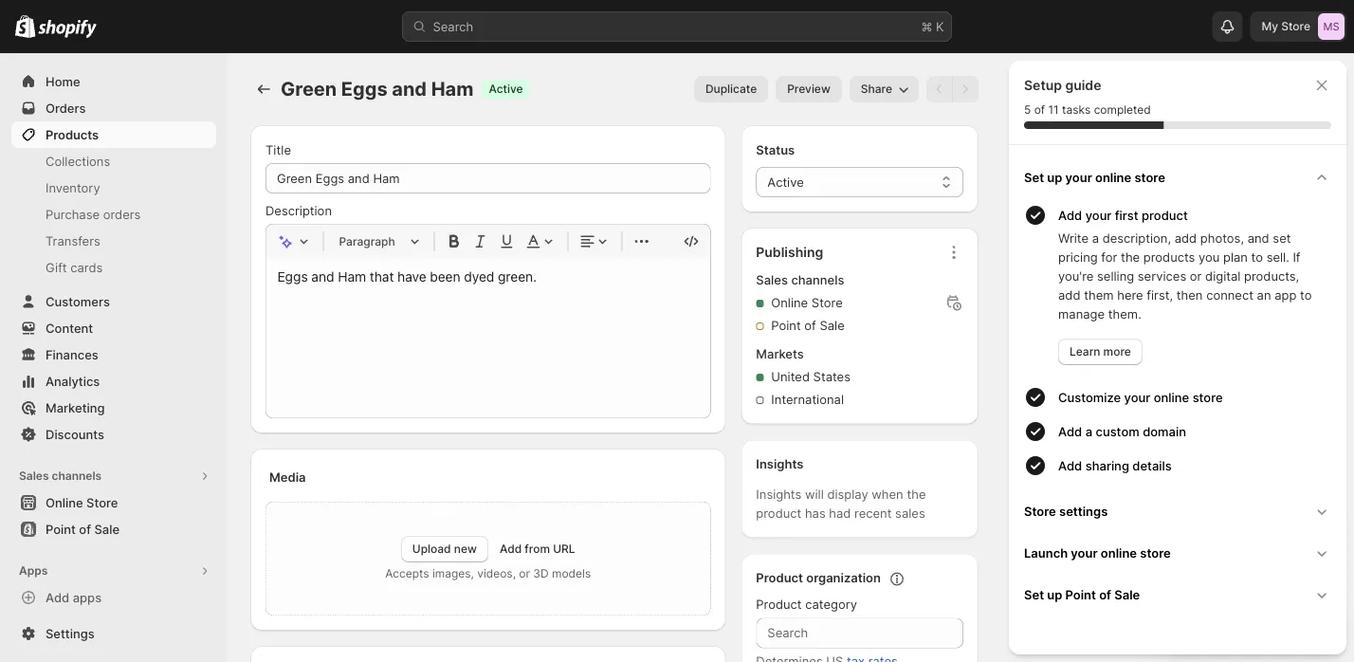 Task type: vqa. For each thing, say whether or not it's contained in the screenshot.
⌘ K in the right of the page
yes



Task type: locate. For each thing, give the bounding box(es) containing it.
1 vertical spatial a
[[1086, 424, 1093, 439]]

shopify image
[[15, 15, 35, 38]]

purchase orders link
[[11, 201, 216, 228]]

0 vertical spatial sale
[[820, 318, 845, 333]]

1 vertical spatial sales channels
[[19, 469, 102, 483]]

1 vertical spatial to
[[1301, 287, 1312, 302]]

add inside button
[[46, 590, 69, 605]]

1 vertical spatial up
[[1048, 587, 1063, 602]]

inventory
[[46, 180, 100, 195]]

point up markets
[[772, 318, 801, 333]]

sales down discounts
[[19, 469, 49, 483]]

insights left will
[[756, 487, 802, 502]]

1 horizontal spatial and
[[1248, 231, 1270, 245]]

product
[[1142, 208, 1188, 222], [756, 506, 802, 521]]

your up add a custom domain at the bottom of the page
[[1125, 390, 1151, 405]]

online down sales channels button
[[46, 495, 83, 510]]

add a custom domain button
[[1059, 415, 1339, 449]]

online up domain
[[1154, 390, 1190, 405]]

sale inside button
[[1115, 587, 1140, 602]]

add apps
[[46, 590, 102, 605]]

online up 'add your first product'
[[1096, 170, 1132, 185]]

your up 'add your first product'
[[1066, 170, 1093, 185]]

0 horizontal spatial point of sale
[[46, 522, 120, 536]]

services
[[1138, 268, 1187, 283]]

upload new
[[412, 542, 477, 556]]

store right my
[[1282, 19, 1311, 33]]

or up then
[[1190, 268, 1202, 283]]

⌘
[[922, 19, 933, 34]]

finances
[[46, 347, 98, 362]]

2 vertical spatial point
[[1066, 587, 1097, 602]]

0 vertical spatial online
[[1096, 170, 1132, 185]]

add up the write
[[1059, 208, 1083, 222]]

1 horizontal spatial point
[[772, 318, 801, 333]]

1 vertical spatial point of sale
[[46, 522, 120, 536]]

add your first product button
[[1059, 198, 1339, 229]]

0 horizontal spatial online store
[[46, 495, 118, 510]]

1 vertical spatial active
[[768, 175, 804, 189]]

1 horizontal spatial or
[[1190, 268, 1202, 283]]

media
[[269, 470, 306, 484]]

1 vertical spatial sale
[[94, 522, 120, 536]]

0 horizontal spatial sales channels
[[19, 469, 102, 483]]

pricing
[[1059, 249, 1098, 264]]

the down description,
[[1121, 249, 1140, 264]]

products
[[1144, 249, 1196, 264]]

2 vertical spatial online
[[1101, 545, 1137, 560]]

2 vertical spatial sale
[[1115, 587, 1140, 602]]

sales down publishing
[[756, 273, 788, 287]]

marketing link
[[11, 395, 216, 421]]

up inside button
[[1048, 587, 1063, 602]]

0 horizontal spatial sales
[[19, 469, 49, 483]]

add a custom domain
[[1059, 424, 1187, 439]]

had
[[829, 506, 851, 521]]

a
[[1092, 231, 1099, 245], [1086, 424, 1093, 439]]

2 insights from the top
[[756, 487, 802, 502]]

point of sale down online store button
[[46, 522, 120, 536]]

a left custom
[[1086, 424, 1093, 439]]

1 horizontal spatial online store
[[772, 295, 843, 310]]

and left ham
[[392, 77, 427, 101]]

write
[[1059, 231, 1089, 245]]

0 vertical spatial a
[[1092, 231, 1099, 245]]

insights will display when the product has had recent sales
[[756, 487, 926, 521]]

of
[[1035, 103, 1046, 117], [805, 318, 817, 333], [79, 522, 91, 536], [1100, 587, 1112, 602]]

1 vertical spatial product
[[756, 506, 802, 521]]

set down launch
[[1024, 587, 1044, 602]]

set down 5
[[1024, 170, 1044, 185]]

a inside write a description, add photos, and set pricing for the products you plan to sell. if you're selling services or digital products, add them here first, then connect an app to manage them.
[[1092, 231, 1099, 245]]

1 vertical spatial product
[[756, 597, 802, 612]]

2 set from the top
[[1024, 587, 1044, 602]]

sales channels
[[756, 273, 845, 287], [19, 469, 102, 483]]

1 vertical spatial online
[[46, 495, 83, 510]]

1 horizontal spatial sales
[[756, 273, 788, 287]]

add left sharing
[[1059, 458, 1083, 473]]

content
[[46, 321, 93, 335]]

online
[[772, 295, 808, 310], [46, 495, 83, 510]]

1 vertical spatial channels
[[52, 469, 102, 483]]

store down store settings button
[[1140, 545, 1171, 560]]

accepts
[[385, 567, 429, 581]]

to right app
[[1301, 287, 1312, 302]]

insights down international
[[756, 457, 804, 471]]

or
[[1190, 268, 1202, 283], [519, 567, 530, 581]]

preview
[[788, 82, 831, 96]]

apps
[[19, 564, 48, 578]]

1 vertical spatial or
[[519, 567, 530, 581]]

1 horizontal spatial channels
[[791, 273, 845, 287]]

gift cards
[[46, 260, 103, 275]]

2 horizontal spatial sale
[[1115, 587, 1140, 602]]

1 vertical spatial online
[[1154, 390, 1190, 405]]

point of sale inside point of sale link
[[46, 522, 120, 536]]

1 set from the top
[[1024, 170, 1044, 185]]

channels
[[791, 273, 845, 287], [52, 469, 102, 483]]

set up point of sale button
[[1017, 574, 1339, 616]]

store for launch your online store
[[1140, 545, 1171, 560]]

purchase
[[46, 207, 100, 221]]

of right 5
[[1035, 103, 1046, 117]]

point of sale up markets
[[772, 318, 845, 333]]

when
[[872, 487, 904, 502]]

apps
[[73, 590, 102, 605]]

2 vertical spatial store
[[1140, 545, 1171, 560]]

⌘ k
[[922, 19, 944, 34]]

0 horizontal spatial channels
[[52, 469, 102, 483]]

discounts link
[[11, 421, 216, 448]]

and left set
[[1248, 231, 1270, 245]]

add for add sharing details
[[1059, 458, 1083, 473]]

0 vertical spatial point of sale
[[772, 318, 845, 333]]

customize
[[1059, 390, 1121, 405]]

from
[[525, 542, 550, 556]]

sales channels down publishing
[[756, 273, 845, 287]]

my store
[[1262, 19, 1311, 33]]

product inside button
[[1142, 208, 1188, 222]]

add sharing details
[[1059, 458, 1172, 473]]

1 vertical spatial set
[[1024, 587, 1044, 602]]

your right launch
[[1071, 545, 1098, 560]]

sale inside button
[[94, 522, 120, 536]]

online inside button
[[46, 495, 83, 510]]

online
[[1096, 170, 1132, 185], [1154, 390, 1190, 405], [1101, 545, 1137, 560]]

up inside button
[[1048, 170, 1063, 185]]

1 vertical spatial point
[[46, 522, 76, 536]]

0 horizontal spatial online
[[46, 495, 83, 510]]

analytics
[[46, 374, 100, 388]]

sale up states
[[820, 318, 845, 333]]

sale
[[820, 318, 845, 333], [94, 522, 120, 536], [1115, 587, 1140, 602]]

collections link
[[11, 148, 216, 175]]

online down publishing
[[772, 295, 808, 310]]

0 vertical spatial online
[[772, 295, 808, 310]]

active down status
[[768, 175, 804, 189]]

online store down publishing
[[772, 295, 843, 310]]

online down 'settings'
[[1101, 545, 1137, 560]]

0 horizontal spatial product
[[756, 506, 802, 521]]

0 vertical spatial insights
[[756, 457, 804, 471]]

the inside insights will display when the product has had recent sales
[[907, 487, 926, 502]]

the up sales
[[907, 487, 926, 502]]

point down launch your online store
[[1066, 587, 1097, 602]]

1 horizontal spatial sale
[[820, 318, 845, 333]]

product down product organization
[[756, 597, 802, 612]]

product left has
[[756, 506, 802, 521]]

of inside button
[[1100, 587, 1112, 602]]

for
[[1102, 249, 1118, 264]]

0 horizontal spatial add
[[1059, 287, 1081, 302]]

you're
[[1059, 268, 1094, 283]]

1 vertical spatial the
[[907, 487, 926, 502]]

share button
[[850, 76, 919, 102]]

add your first product element
[[1021, 229, 1339, 365]]

point
[[772, 318, 801, 333], [46, 522, 76, 536], [1066, 587, 1097, 602]]

add for add a custom domain
[[1059, 424, 1083, 439]]

store
[[1282, 19, 1311, 33], [812, 295, 843, 310], [86, 495, 118, 510], [1024, 504, 1057, 518]]

1 horizontal spatial the
[[1121, 249, 1140, 264]]

up for your
[[1048, 170, 1063, 185]]

point up apps
[[46, 522, 76, 536]]

tasks
[[1062, 103, 1091, 117]]

product for product category
[[756, 597, 802, 612]]

1 horizontal spatial online
[[772, 295, 808, 310]]

next image
[[956, 80, 975, 99]]

completed
[[1094, 103, 1151, 117]]

or left the 3d
[[519, 567, 530, 581]]

active right ham
[[489, 82, 523, 96]]

set for set up your online store
[[1024, 170, 1044, 185]]

search
[[433, 19, 474, 34]]

1 product from the top
[[756, 571, 803, 585]]

details
[[1133, 458, 1172, 473]]

1 vertical spatial store
[[1193, 390, 1223, 405]]

1 horizontal spatial sales channels
[[756, 273, 845, 287]]

add
[[1175, 231, 1197, 245], [1059, 287, 1081, 302]]

up down launch
[[1048, 587, 1063, 602]]

to left sell.
[[1252, 249, 1264, 264]]

plan
[[1224, 249, 1248, 264]]

0 horizontal spatial active
[[489, 82, 523, 96]]

0 vertical spatial to
[[1252, 249, 1264, 264]]

product for product organization
[[756, 571, 803, 585]]

0 vertical spatial or
[[1190, 268, 1202, 283]]

url
[[553, 542, 575, 556]]

learn more link
[[1059, 339, 1143, 365]]

1 horizontal spatial product
[[1142, 208, 1188, 222]]

to
[[1252, 249, 1264, 264], [1301, 287, 1312, 302]]

0 vertical spatial channels
[[791, 273, 845, 287]]

2 horizontal spatial point
[[1066, 587, 1097, 602]]

2 product from the top
[[756, 597, 802, 612]]

5
[[1024, 103, 1031, 117]]

store up add a custom domain button
[[1193, 390, 1223, 405]]

of down online store button
[[79, 522, 91, 536]]

0 horizontal spatial to
[[1252, 249, 1264, 264]]

1 vertical spatial online store
[[46, 495, 118, 510]]

previous image
[[931, 80, 950, 99]]

store up launch
[[1024, 504, 1057, 518]]

sales channels down discounts
[[19, 469, 102, 483]]

domain
[[1143, 424, 1187, 439]]

cards
[[70, 260, 103, 275]]

sale down online store link
[[94, 522, 120, 536]]

set inside button
[[1024, 587, 1044, 602]]

add left from
[[500, 542, 522, 556]]

my store image
[[1319, 13, 1345, 40]]

set inside button
[[1024, 170, 1044, 185]]

1 vertical spatial insights
[[756, 487, 802, 502]]

3d
[[533, 567, 549, 581]]

insights inside insights will display when the product has had recent sales
[[756, 487, 802, 502]]

sale down launch your online store
[[1115, 587, 1140, 602]]

2 up from the top
[[1048, 587, 1063, 602]]

your left the first
[[1086, 208, 1112, 222]]

product up description,
[[1142, 208, 1188, 222]]

online store down sales channels button
[[46, 495, 118, 510]]

store
[[1135, 170, 1166, 185], [1193, 390, 1223, 405], [1140, 545, 1171, 560]]

0 vertical spatial sales channels
[[756, 273, 845, 287]]

1 vertical spatial sales
[[19, 469, 49, 483]]

0 horizontal spatial point
[[46, 522, 76, 536]]

shopify image
[[38, 19, 97, 38]]

set up your online store
[[1024, 170, 1166, 185]]

add up the products
[[1175, 231, 1197, 245]]

0 horizontal spatial the
[[907, 487, 926, 502]]

add left apps
[[46, 590, 69, 605]]

1 horizontal spatial to
[[1301, 287, 1312, 302]]

online store link
[[11, 489, 216, 516]]

gift
[[46, 260, 67, 275]]

1 horizontal spatial add
[[1175, 231, 1197, 245]]

a for add
[[1086, 424, 1093, 439]]

the
[[1121, 249, 1140, 264], [907, 487, 926, 502]]

0 vertical spatial up
[[1048, 170, 1063, 185]]

international
[[772, 392, 844, 407]]

1 up from the top
[[1048, 170, 1063, 185]]

settings
[[46, 626, 95, 641]]

set
[[1024, 170, 1044, 185], [1024, 587, 1044, 602]]

1 horizontal spatial active
[[768, 175, 804, 189]]

of down launch your online store
[[1100, 587, 1112, 602]]

channels down discounts
[[52, 469, 102, 483]]

more
[[1104, 345, 1132, 359]]

channels inside sales channels button
[[52, 469, 102, 483]]

selling
[[1098, 268, 1135, 283]]

1 insights from the top
[[756, 457, 804, 471]]

add down you're
[[1059, 287, 1081, 302]]

1 vertical spatial and
[[1248, 231, 1270, 245]]

united states
[[772, 369, 851, 384]]

store up the first
[[1135, 170, 1166, 185]]

inventory link
[[11, 175, 216, 201]]

0 vertical spatial and
[[392, 77, 427, 101]]

add from url button
[[500, 542, 575, 556]]

0 horizontal spatial sale
[[94, 522, 120, 536]]

a right the write
[[1092, 231, 1099, 245]]

up up the write
[[1048, 170, 1063, 185]]

0 vertical spatial product
[[756, 571, 803, 585]]

0 vertical spatial active
[[489, 82, 523, 96]]

products link
[[11, 121, 216, 148]]

add for add apps
[[46, 590, 69, 605]]

will
[[805, 487, 824, 502]]

launch your online store button
[[1017, 532, 1339, 574]]

a inside button
[[1086, 424, 1093, 439]]

0 vertical spatial add
[[1175, 231, 1197, 245]]

0 vertical spatial set
[[1024, 170, 1044, 185]]

add down "customize" on the bottom of page
[[1059, 424, 1083, 439]]

0 vertical spatial product
[[1142, 208, 1188, 222]]

up for point
[[1048, 587, 1063, 602]]

sales
[[756, 273, 788, 287], [19, 469, 49, 483]]

0 vertical spatial the
[[1121, 249, 1140, 264]]

publishing
[[756, 244, 824, 260]]

product up product category
[[756, 571, 803, 585]]

transfers
[[46, 233, 100, 248]]

0 vertical spatial sales
[[756, 273, 788, 287]]

you
[[1199, 249, 1220, 264]]

channels down publishing
[[791, 273, 845, 287]]



Task type: describe. For each thing, give the bounding box(es) containing it.
connect
[[1207, 287, 1254, 302]]

setup guide
[[1024, 77, 1102, 93]]

states
[[814, 369, 851, 384]]

products
[[46, 127, 99, 142]]

description
[[266, 203, 332, 218]]

photos,
[[1201, 231, 1245, 245]]

online store button
[[0, 489, 228, 516]]

point of sale button
[[0, 516, 228, 543]]

apps button
[[11, 558, 216, 584]]

of inside button
[[79, 522, 91, 536]]

add for add your first product
[[1059, 208, 1083, 222]]

sharing
[[1086, 458, 1130, 473]]

my
[[1262, 19, 1279, 33]]

add for add from url
[[500, 542, 522, 556]]

0 horizontal spatial or
[[519, 567, 530, 581]]

and inside write a description, add photos, and set pricing for the products you plan to sell. if you're selling services or digital products, add them here first, then connect an app to manage them.
[[1248, 231, 1270, 245]]

Product category text field
[[756, 618, 964, 648]]

your for add your first product
[[1086, 208, 1112, 222]]

launch
[[1024, 545, 1068, 560]]

active for status
[[768, 175, 804, 189]]

setup
[[1024, 77, 1062, 93]]

1 vertical spatial add
[[1059, 287, 1081, 302]]

accepts images, videos, or 3d models
[[385, 567, 591, 581]]

category
[[806, 597, 858, 612]]

settings link
[[11, 620, 216, 647]]

title
[[266, 142, 291, 157]]

first,
[[1147, 287, 1173, 302]]

customize your online store
[[1059, 390, 1223, 405]]

5 of 11 tasks completed
[[1024, 103, 1151, 117]]

0 horizontal spatial and
[[392, 77, 427, 101]]

1 horizontal spatial point of sale
[[772, 318, 845, 333]]

united
[[772, 369, 810, 384]]

set
[[1273, 231, 1291, 245]]

first
[[1115, 208, 1139, 222]]

videos,
[[477, 567, 516, 581]]

orders
[[46, 101, 86, 115]]

sales channels inside button
[[19, 469, 102, 483]]

set for set up point of sale
[[1024, 587, 1044, 602]]

home link
[[11, 68, 216, 95]]

point inside button
[[46, 522, 76, 536]]

0 vertical spatial store
[[1135, 170, 1166, 185]]

online store inside button
[[46, 495, 118, 510]]

new
[[454, 542, 477, 556]]

sales channels button
[[11, 463, 216, 489]]

finances link
[[11, 341, 216, 368]]

ham
[[431, 77, 474, 101]]

Title text field
[[266, 163, 711, 194]]

setup guide dialog
[[1009, 61, 1347, 655]]

recent
[[855, 506, 892, 521]]

gift cards link
[[11, 254, 216, 281]]

collections
[[46, 154, 110, 168]]

write a description, add photos, and set pricing for the products you plan to sell. if you're selling services or digital products, add them here first, then connect an app to manage them.
[[1059, 231, 1312, 321]]

guide
[[1066, 77, 1102, 93]]

duplicate
[[706, 82, 757, 96]]

green
[[281, 77, 337, 101]]

online for launch your online store
[[1101, 545, 1137, 560]]

store inside setup guide dialog
[[1024, 504, 1057, 518]]

transfers link
[[11, 228, 216, 254]]

discounts
[[46, 427, 104, 442]]

eggs
[[341, 77, 388, 101]]

them.
[[1109, 306, 1142, 321]]

0 vertical spatial online store
[[772, 295, 843, 310]]

online for customize your online store
[[1154, 390, 1190, 405]]

your for customize your online store
[[1125, 390, 1151, 405]]

orders
[[103, 207, 141, 221]]

an
[[1257, 287, 1272, 302]]

launch your online store
[[1024, 545, 1171, 560]]

app
[[1275, 287, 1297, 302]]

analytics link
[[11, 368, 216, 395]]

a for write
[[1092, 231, 1099, 245]]

point inside button
[[1066, 587, 1097, 602]]

settings
[[1060, 504, 1108, 518]]

set up your online store button
[[1017, 157, 1339, 198]]

manage
[[1059, 306, 1105, 321]]

status
[[756, 142, 795, 157]]

store down publishing
[[812, 295, 843, 310]]

or inside write a description, add photos, and set pricing for the products you plan to sell. if you're selling services or digital products, add them here first, then connect an app to manage them.
[[1190, 268, 1202, 283]]

images,
[[432, 567, 474, 581]]

point of sale link
[[11, 516, 216, 543]]

active for green eggs and ham
[[489, 82, 523, 96]]

sales inside sales channels button
[[19, 469, 49, 483]]

learn
[[1070, 345, 1101, 359]]

your for launch your online store
[[1071, 545, 1098, 560]]

add your first product
[[1059, 208, 1188, 222]]

digital
[[1206, 268, 1241, 283]]

add sharing details button
[[1059, 449, 1339, 483]]

custom
[[1096, 424, 1140, 439]]

store down sales channels button
[[86, 495, 118, 510]]

paragraph button
[[332, 230, 426, 253]]

of up united states
[[805, 318, 817, 333]]

customers
[[46, 294, 110, 309]]

insights for insights will display when the product has had recent sales
[[756, 487, 802, 502]]

paragraph
[[339, 234, 395, 248]]

add from url
[[500, 542, 575, 556]]

the inside write a description, add photos, and set pricing for the products you plan to sell. if you're selling services or digital products, add them here first, then connect an app to manage them.
[[1121, 249, 1140, 264]]

insights for insights
[[756, 457, 804, 471]]

duplicate button
[[694, 76, 769, 102]]

product inside insights will display when the product has had recent sales
[[756, 506, 802, 521]]

if
[[1293, 249, 1301, 264]]

upload
[[412, 542, 451, 556]]

store for customize your online store
[[1193, 390, 1223, 405]]

them
[[1084, 287, 1114, 302]]

content link
[[11, 315, 216, 341]]

upload new button
[[401, 536, 488, 563]]

sales
[[896, 506, 926, 521]]

0 vertical spatial point
[[772, 318, 801, 333]]



